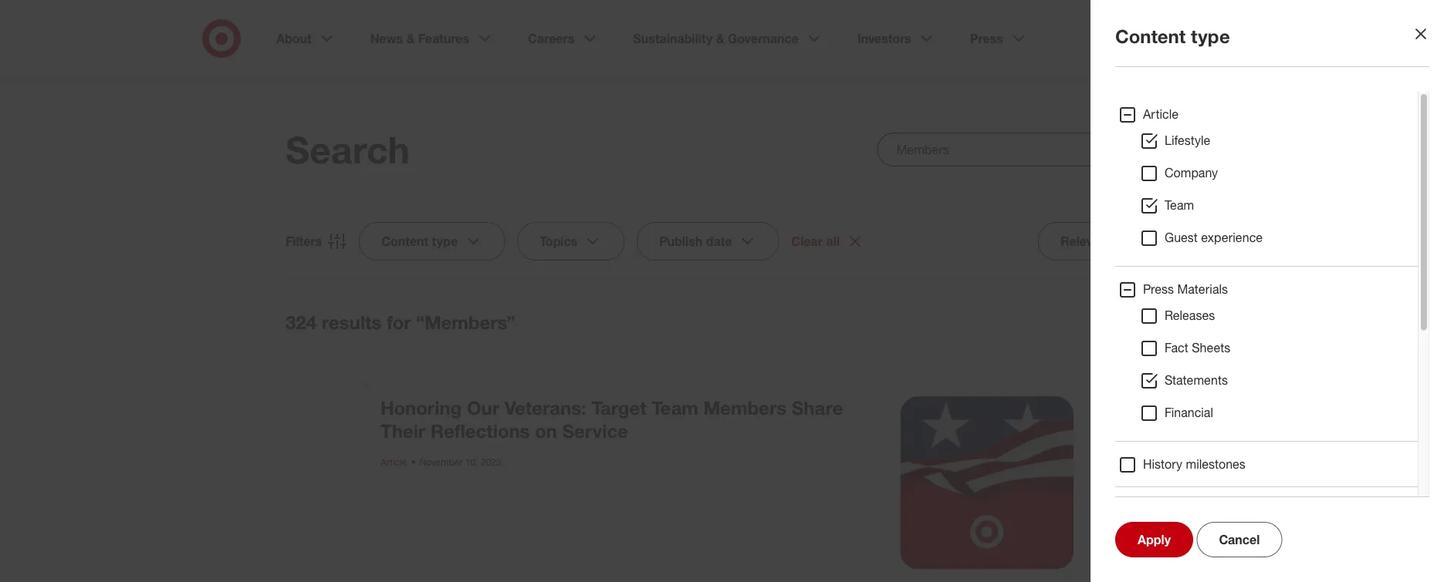 Task type: locate. For each thing, give the bounding box(es) containing it.
0 vertical spatial type
[[1191, 25, 1230, 47]]

content type button
[[359, 222, 505, 261]]

0 vertical spatial content type
[[1115, 25, 1230, 47]]

content type dialog
[[0, 0, 1454, 583]]

search
[[286, 127, 410, 172]]

fact
[[1165, 340, 1188, 355]]

releases
[[1165, 308, 1215, 323]]

press materials
[[1143, 282, 1228, 297]]

0 horizontal spatial content type
[[381, 234, 458, 249]]

content inside button
[[381, 234, 428, 249]]

cancel button
[[1197, 523, 1282, 558]]

0 vertical spatial article
[[1143, 107, 1179, 122]]

members
[[704, 397, 787, 419]]

1 horizontal spatial content type
[[1115, 25, 1230, 47]]

Financial checkbox
[[1140, 404, 1159, 423]]

guest
[[1165, 230, 1198, 245]]

history
[[1143, 457, 1183, 472]]

article
[[1143, 107, 1179, 122], [381, 457, 407, 468]]

guest experience
[[1165, 230, 1263, 245]]

results
[[322, 311, 381, 334]]

date
[[706, 234, 732, 249]]

1 vertical spatial content type
[[381, 234, 458, 249]]

content type
[[1115, 25, 1230, 47], [381, 234, 458, 249]]

publish date
[[659, 234, 732, 249]]

company
[[1165, 165, 1218, 180]]

1 horizontal spatial content
[[1115, 25, 1186, 47]]

0 horizontal spatial team
[[652, 397, 698, 419]]

november
[[419, 457, 463, 468]]

type inside the content type button
[[432, 234, 458, 249]]

team
[[1165, 198, 1194, 213], [652, 397, 698, 419]]

1 vertical spatial team
[[652, 397, 698, 419]]

reflections
[[431, 420, 530, 443]]

0 vertical spatial team
[[1165, 198, 1194, 213]]

1 horizontal spatial team
[[1165, 198, 1194, 213]]

veterans:
[[505, 397, 586, 419]]

clear all button
[[791, 232, 864, 251]]

None checkbox
[[1140, 164, 1159, 183]]

article down their
[[381, 457, 407, 468]]

History milestones checkbox
[[1118, 456, 1137, 475]]

publish
[[659, 234, 703, 249]]

all
[[826, 234, 840, 249]]

for
[[387, 311, 411, 334]]

324
[[286, 311, 316, 334]]

article inside content type dialog
[[1143, 107, 1179, 122]]

0 horizontal spatial type
[[432, 234, 458, 249]]

1 vertical spatial type
[[432, 234, 458, 249]]

team up guest
[[1165, 198, 1194, 213]]

apply button
[[1115, 523, 1193, 558]]

Article checkbox
[[1118, 106, 1137, 124]]

topics
[[540, 234, 577, 249]]

financial
[[1165, 405, 1213, 420]]

0 horizontal spatial article
[[381, 457, 407, 468]]

2023
[[481, 457, 501, 468]]

1 vertical spatial content
[[381, 234, 428, 249]]

Releases checkbox
[[1140, 307, 1159, 326]]

1 vertical spatial article
[[381, 457, 407, 468]]

1 horizontal spatial article
[[1143, 107, 1179, 122]]

share
[[792, 397, 843, 419]]

shop link
[[1202, 31, 1252, 46]]

None checkbox
[[1140, 132, 1159, 151], [1140, 197, 1159, 215], [1140, 229, 1159, 248], [1140, 132, 1159, 151], [1140, 197, 1159, 215], [1140, 229, 1159, 248]]

apply
[[1138, 533, 1171, 548]]

team right target
[[652, 397, 698, 419]]

10,
[[465, 457, 478, 468]]

target
[[592, 397, 647, 419]]

cancel
[[1219, 533, 1260, 548]]

type
[[1191, 25, 1230, 47], [432, 234, 458, 249]]

article right article option
[[1143, 107, 1179, 122]]

0 vertical spatial content
[[1115, 25, 1186, 47]]

1 horizontal spatial type
[[1191, 25, 1230, 47]]

type inside content type dialog
[[1191, 25, 1230, 47]]

324 results for "members"
[[286, 311, 515, 334]]

their
[[381, 420, 425, 443]]

history milestones
[[1143, 457, 1246, 472]]

team inside content type dialog
[[1165, 198, 1194, 213]]

0 horizontal spatial content
[[381, 234, 428, 249]]

content
[[1115, 25, 1186, 47], [381, 234, 428, 249]]

materials
[[1177, 282, 1228, 297]]



Task type: vqa. For each thing, say whether or not it's contained in the screenshot.
the Guest experience
yes



Task type: describe. For each thing, give the bounding box(es) containing it.
on
[[535, 420, 557, 443]]

november 10, 2023
[[419, 457, 501, 468]]

Statements checkbox
[[1140, 372, 1159, 391]]

Fact Sheets checkbox
[[1140, 340, 1159, 358]]

a graphic of a red, white and blue flag with white stars and the target logo. image
[[900, 397, 1074, 570]]

clear
[[791, 234, 823, 249]]

press
[[1143, 282, 1174, 297]]

topics button
[[517, 222, 625, 261]]

publish date button
[[637, 222, 779, 261]]

fact sheets
[[1165, 340, 1230, 355]]

"members"
[[416, 311, 515, 334]]

our
[[467, 397, 499, 419]]

honoring
[[381, 397, 462, 419]]

clear all
[[791, 234, 840, 249]]

team inside honoring our veterans: target team members share their reflections on service
[[652, 397, 698, 419]]

shop
[[1221, 31, 1252, 46]]

experience
[[1201, 230, 1263, 245]]

honoring our veterans: target team members share their reflections on service
[[381, 397, 843, 443]]

content type inside button
[[381, 234, 458, 249]]

lifestyle
[[1165, 133, 1210, 148]]

content type inside dialog
[[1115, 25, 1230, 47]]

content inside dialog
[[1115, 25, 1186, 47]]

milestones
[[1186, 457, 1246, 472]]

Press Materials checkbox
[[1118, 281, 1137, 299]]

honoring our veterans: target team members share their reflections on service link
[[381, 397, 843, 443]]

filters
[[286, 234, 322, 249]]

article link
[[381, 457, 407, 468]]

sheets
[[1192, 340, 1230, 355]]

statements
[[1165, 373, 1228, 388]]

Search search field
[[877, 133, 1169, 167]]

service
[[562, 420, 628, 443]]



